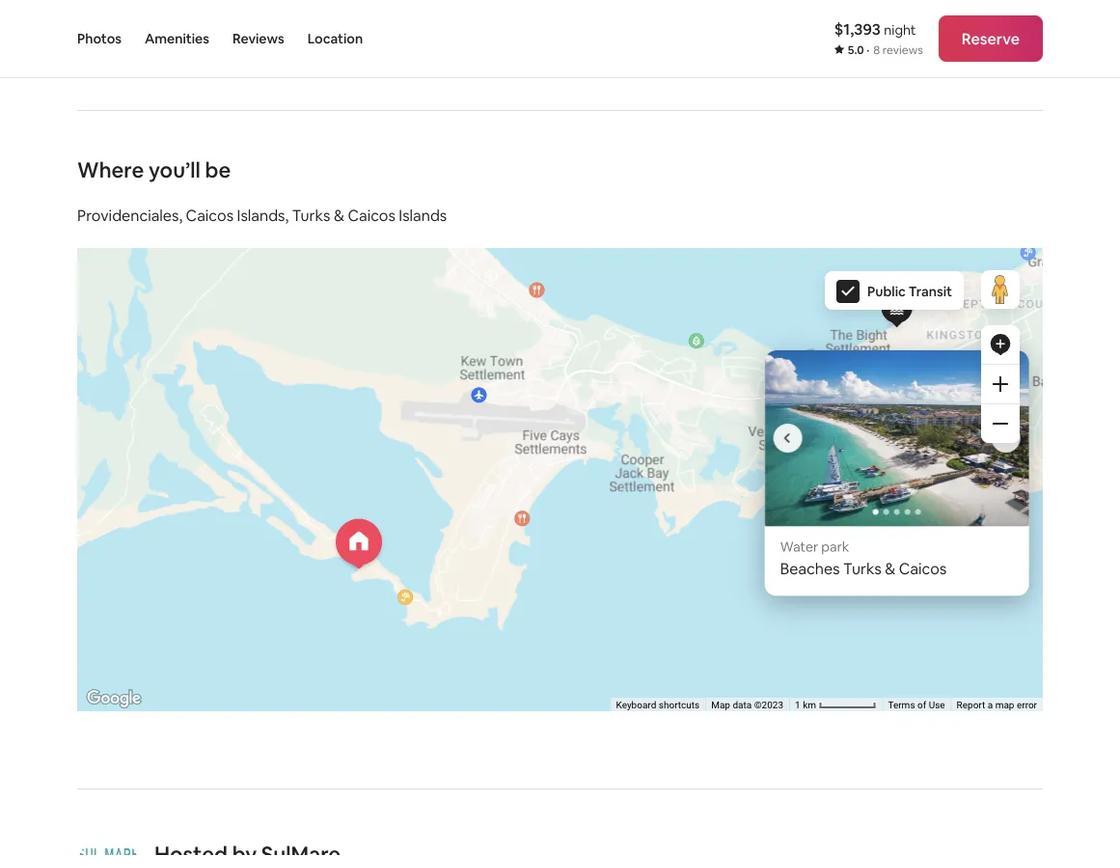 Task type: vqa. For each thing, say whether or not it's contained in the screenshot.
of
yes



Task type: locate. For each thing, give the bounding box(es) containing it.
caicos right &
[[348, 205, 396, 225]]

0 horizontal spatial caicos
[[186, 205, 234, 225]]

terms of use link
[[888, 700, 946, 711]]

map
[[712, 700, 731, 711]]

8
[[163, 31, 172, 50], [874, 42, 881, 57]]

data
[[733, 700, 752, 711]]

reviews right all
[[175, 31, 231, 50]]

public
[[868, 283, 906, 300]]

drag pegman onto the map to open street view image
[[982, 270, 1020, 309]]

0 horizontal spatial reviews
[[175, 31, 231, 50]]

1
[[795, 700, 801, 711]]

caicos
[[186, 205, 234, 225], [348, 205, 396, 225]]

reviews for 5.0 · 8 reviews
[[883, 42, 924, 57]]

1 horizontal spatial caicos
[[348, 205, 396, 225]]

map
[[996, 700, 1015, 711]]

reviews down night
[[883, 42, 924, 57]]

location button
[[308, 0, 363, 77]]

8 inside button
[[163, 31, 172, 50]]

1 horizontal spatial reviews
[[883, 42, 924, 57]]

a
[[988, 700, 993, 711]]

be
[[205, 156, 231, 184]]

0 horizontal spatial 8
[[163, 31, 172, 50]]

1 km
[[795, 700, 819, 711]]

caicos down be
[[186, 205, 234, 225]]

terms
[[888, 700, 916, 711]]

reserve
[[962, 28, 1020, 48]]

report a map error link
[[957, 700, 1038, 711]]

image 2 image
[[1030, 350, 1121, 527]]

zoom out image
[[993, 416, 1009, 432]]

location
[[308, 30, 363, 47]]

keyboard shortcuts button
[[616, 699, 700, 712]]

8 right the ·
[[874, 42, 881, 57]]

amenities button
[[145, 0, 209, 77]]

map data ©2023
[[712, 700, 784, 711]]

$1,393
[[835, 19, 881, 39]]

8 right all
[[163, 31, 172, 50]]

all
[[143, 31, 159, 50]]

reviews
[[175, 31, 231, 50], [883, 42, 924, 57]]

show all 8 reviews
[[100, 31, 231, 50]]

reviews for show all 8 reviews
[[175, 31, 231, 50]]

1 horizontal spatial 8
[[874, 42, 881, 57]]

©2023
[[755, 700, 784, 711]]

amenities
[[145, 30, 209, 47]]

you'll
[[149, 156, 201, 184]]

show all 8 reviews button
[[77, 18, 254, 64]]

transit
[[909, 283, 953, 300]]

water
[[781, 538, 819, 556]]

google image
[[82, 687, 146, 712]]

reviews inside button
[[175, 31, 231, 50]]

photos button
[[77, 0, 122, 77]]

providenciales,
[[77, 205, 183, 225]]

list item
[[560, 0, 969, 18]]

islands
[[399, 205, 447, 225]]

image 1 image
[[765, 350, 1030, 527], [765, 350, 1030, 527]]

1 km button
[[790, 698, 883, 712]]

water park
[[781, 538, 850, 556]]

shortcuts
[[659, 700, 700, 711]]

public transit
[[868, 283, 953, 300]]



Task type: describe. For each thing, give the bounding box(es) containing it.
photos
[[77, 30, 122, 47]]

providenciales, caicos islands, turks & caicos islands
[[77, 205, 447, 225]]

where you'll be
[[77, 156, 231, 184]]

keyboard
[[616, 700, 657, 711]]

2 caicos from the left
[[348, 205, 396, 225]]

1 caicos from the left
[[186, 205, 234, 225]]

reviews
[[233, 30, 285, 47]]

turks
[[292, 205, 331, 225]]

8 for ·
[[874, 42, 881, 57]]

8 for all
[[163, 31, 172, 50]]

·
[[867, 42, 870, 57]]

night
[[884, 21, 917, 38]]

zoom in image
[[993, 377, 1009, 392]]

report a map error
[[957, 700, 1038, 711]]

add listing to a list image
[[991, 367, 1014, 390]]

beaches turks & caicos group
[[765, 350, 1121, 596]]

report
[[957, 700, 986, 711]]

park
[[822, 538, 850, 556]]

5.0 · 8 reviews
[[848, 42, 924, 57]]

google map
showing 8 points of interest. region
[[0, 134, 1121, 856]]

islands,
[[237, 205, 289, 225]]

$1,393 night
[[835, 19, 917, 39]]

use
[[929, 700, 946, 711]]

of
[[918, 700, 927, 711]]

your stay location, map pin image
[[336, 519, 382, 569]]

where
[[77, 156, 144, 184]]

km
[[803, 700, 817, 711]]

add a place to the map image
[[989, 333, 1013, 356]]

5.0
[[848, 42, 865, 57]]

show
[[100, 31, 140, 50]]

reserve button
[[939, 15, 1043, 62]]

reviews button
[[233, 0, 285, 77]]

keyboard shortcuts
[[616, 700, 700, 711]]

terms of use
[[888, 700, 946, 711]]

error
[[1017, 700, 1038, 711]]

&
[[334, 205, 345, 225]]



